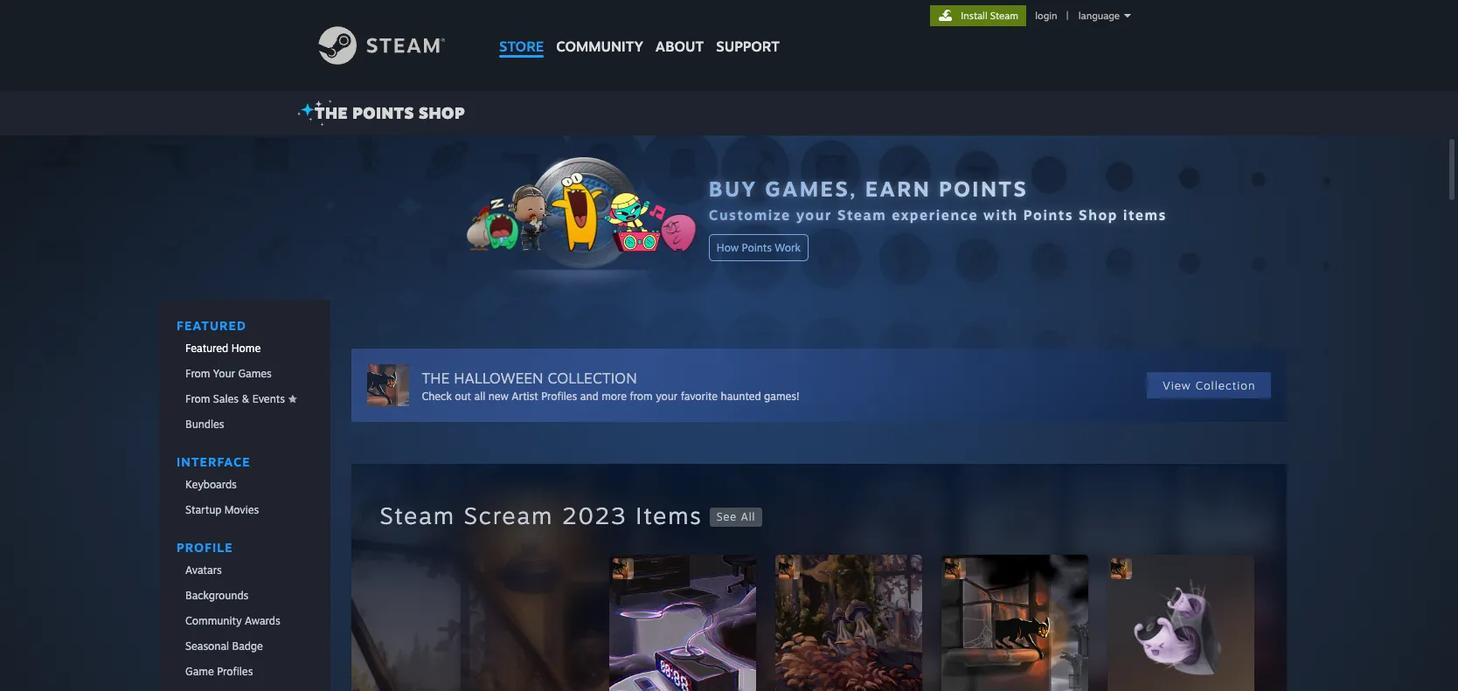 Task type: describe. For each thing, give the bounding box(es) containing it.
from sales & events link
[[159, 387, 330, 411]]

view collection link
[[1147, 372, 1272, 399]]

seasonal badge link
[[159, 635, 330, 658]]

steam inside install steam link
[[990, 10, 1019, 22]]

see all button
[[710, 508, 763, 527]]

1 horizontal spatial collection
[[1196, 379, 1256, 393]]

support
[[716, 38, 780, 55]]

2 vertical spatial steam
[[380, 502, 456, 530]]

how points work
[[717, 241, 801, 254]]

profiles inside the halloween collection check out all new artist profiles and more from your favorite haunted games!
[[541, 390, 577, 403]]

game profiles link
[[159, 660, 330, 684]]

from for from your games
[[185, 367, 210, 380]]

&
[[241, 393, 249, 406]]

language
[[1079, 10, 1120, 22]]

new
[[488, 390, 509, 403]]

points
[[939, 175, 1028, 202]]

how points work link
[[709, 234, 809, 261]]

community awards
[[185, 615, 280, 628]]

your inside the halloween collection check out all new artist profiles and more from your favorite haunted games!
[[656, 390, 678, 403]]

how
[[717, 241, 739, 254]]

1 vertical spatial profiles
[[217, 665, 253, 678]]

install steam link
[[930, 5, 1027, 26]]

keyboards link
[[159, 473, 330, 497]]

featured home
[[185, 342, 260, 355]]

backgrounds link
[[159, 584, 330, 608]]

games,
[[765, 175, 858, 202]]

shop inside the points shop link
[[419, 103, 465, 122]]

login link
[[1032, 10, 1061, 22]]

more
[[602, 390, 627, 403]]

1 steam scream 2023 image from the left
[[613, 559, 634, 580]]

from your games
[[185, 367, 271, 380]]

2023
[[562, 502, 627, 530]]

all
[[474, 390, 485, 403]]

shop inside buy games, earn points customize your steam experience with points shop items
[[1079, 206, 1118, 223]]

keyboards
[[185, 478, 236, 491]]

home
[[231, 342, 260, 355]]

check
[[422, 390, 452, 403]]

community
[[556, 38, 643, 55]]

awards
[[244, 615, 280, 628]]

see all link
[[703, 508, 763, 527]]

startup movies
[[185, 504, 259, 517]]

install steam
[[961, 10, 1019, 22]]

avatars link
[[159, 559, 330, 582]]

the points shop link
[[297, 99, 472, 126]]

badge
[[232, 640, 263, 653]]

featured home link
[[159, 337, 330, 360]]

about
[[656, 38, 704, 55]]

scream
[[464, 502, 554, 530]]

store link
[[493, 0, 550, 63]]

haunted
[[721, 390, 761, 403]]

about link
[[649, 0, 710, 59]]

install
[[961, 10, 988, 22]]

movies
[[224, 504, 259, 517]]

community link
[[550, 0, 649, 63]]

your inside buy games, earn points customize your steam experience with points shop items
[[796, 206, 832, 223]]

from
[[630, 390, 653, 403]]

halloween
[[454, 369, 543, 387]]

from for from sales & events
[[185, 393, 210, 406]]

how points work button
[[709, 234, 809, 261]]

view
[[1163, 379, 1192, 393]]

seasonal badge
[[185, 640, 263, 653]]

games!
[[764, 390, 800, 403]]

steam scream 2023 image
[[1112, 559, 1133, 580]]



Task type: locate. For each thing, give the bounding box(es) containing it.
collection up the and
[[548, 369, 637, 387]]

out
[[455, 390, 471, 403]]

shop
[[419, 103, 465, 122], [1079, 206, 1118, 223]]

with
[[984, 206, 1018, 223]]

startup movies link
[[159, 498, 330, 522]]

2 horizontal spatial points
[[1024, 206, 1074, 223]]

2 from from the top
[[185, 393, 210, 406]]

your
[[796, 206, 832, 223], [656, 390, 678, 403]]

2 horizontal spatial steam scream 2023 image
[[945, 559, 966, 580]]

earn
[[865, 175, 931, 202]]

0 vertical spatial points
[[352, 103, 414, 122]]

steam scream 2023 image
[[613, 559, 634, 580], [779, 559, 800, 580], [945, 559, 966, 580]]

profiles left the and
[[541, 390, 577, 403]]

steam
[[990, 10, 1019, 22], [838, 206, 887, 223], [380, 502, 456, 530]]

collection inside the halloween collection check out all new artist profiles and more from your favorite haunted games!
[[548, 369, 637, 387]]

0 horizontal spatial steam scream 2023 image
[[613, 559, 634, 580]]

0 horizontal spatial collection
[[548, 369, 637, 387]]

2 steam scream 2023 image from the left
[[779, 559, 800, 580]]

sales
[[213, 393, 238, 406]]

1 horizontal spatial steam
[[838, 206, 887, 223]]

login | language
[[1035, 10, 1120, 22]]

the for the points shop
[[315, 103, 348, 122]]

your
[[213, 367, 235, 380]]

1 vertical spatial from
[[185, 393, 210, 406]]

see
[[717, 510, 737, 523]]

0 vertical spatial from
[[185, 367, 210, 380]]

points inside how points work button
[[742, 241, 772, 254]]

0 vertical spatial steam
[[990, 10, 1019, 22]]

from your games link
[[159, 362, 330, 386]]

1 vertical spatial shop
[[1079, 206, 1118, 223]]

from
[[185, 367, 210, 380], [185, 393, 210, 406]]

bundles
[[185, 418, 224, 431]]

your right from
[[656, 390, 678, 403]]

the inside the halloween collection check out all new artist profiles and more from your favorite haunted games!
[[422, 369, 450, 387]]

buy
[[709, 175, 758, 202]]

backgrounds
[[185, 589, 248, 602]]

game profiles
[[185, 665, 253, 678]]

support link
[[710, 0, 786, 59]]

steam scream 2023 items
[[380, 502, 703, 530]]

bundles link
[[159, 413, 330, 436]]

startup
[[185, 504, 221, 517]]

the inside the points shop link
[[315, 103, 348, 122]]

1 horizontal spatial shop
[[1079, 206, 1118, 223]]

1 vertical spatial your
[[656, 390, 678, 403]]

community awards link
[[159, 609, 330, 633]]

seasonal
[[185, 640, 229, 653]]

favorite
[[681, 390, 718, 403]]

collection
[[548, 369, 637, 387], [1196, 379, 1256, 393]]

|
[[1067, 10, 1069, 22]]

1 horizontal spatial profiles
[[541, 390, 577, 403]]

0 horizontal spatial shop
[[419, 103, 465, 122]]

0 vertical spatial your
[[796, 206, 832, 223]]

2 vertical spatial points
[[742, 241, 772, 254]]

from up bundles
[[185, 393, 210, 406]]

points for shop
[[352, 103, 414, 122]]

from left "your" at bottom left
[[185, 367, 210, 380]]

events
[[252, 393, 284, 406]]

2 horizontal spatial steam
[[990, 10, 1019, 22]]

your down games,
[[796, 206, 832, 223]]

0 vertical spatial the
[[315, 103, 348, 122]]

avatars
[[185, 564, 221, 577]]

and
[[580, 390, 599, 403]]

all
[[741, 510, 756, 523]]

items
[[636, 502, 703, 530]]

experience
[[892, 206, 979, 223]]

3 steam scream 2023 image from the left
[[945, 559, 966, 580]]

points for work
[[742, 241, 772, 254]]

work
[[775, 241, 801, 254]]

buy games, earn points customize your steam experience with points shop items
[[709, 175, 1167, 223]]

0 horizontal spatial steam
[[380, 502, 456, 530]]

view collection
[[1163, 379, 1256, 393]]

game
[[185, 665, 214, 678]]

1 vertical spatial steam
[[838, 206, 887, 223]]

0 vertical spatial profiles
[[541, 390, 577, 403]]

1 vertical spatial points
[[1024, 206, 1074, 223]]

featured
[[185, 342, 228, 355]]

points inside buy games, earn points customize your steam experience with points shop items
[[1024, 206, 1074, 223]]

steam inside buy games, earn points customize your steam experience with points shop items
[[838, 206, 887, 223]]

the for the halloween collection check out all new artist profiles and more from your favorite haunted games!
[[422, 369, 450, 387]]

store
[[499, 38, 544, 55]]

0 horizontal spatial profiles
[[217, 665, 253, 678]]

1 horizontal spatial points
[[742, 241, 772, 254]]

login
[[1035, 10, 1058, 22]]

the points shop
[[315, 103, 465, 122]]

0 horizontal spatial points
[[352, 103, 414, 122]]

0 horizontal spatial the
[[315, 103, 348, 122]]

the halloween collection check out all new artist profiles and more from your favorite haunted games!
[[422, 369, 800, 403]]

0 vertical spatial shop
[[419, 103, 465, 122]]

see all
[[717, 510, 756, 523]]

1 from from the top
[[185, 367, 210, 380]]

profiles
[[541, 390, 577, 403], [217, 665, 253, 678]]

1 horizontal spatial steam scream 2023 image
[[779, 559, 800, 580]]

collection right view
[[1196, 379, 1256, 393]]

customize
[[709, 206, 791, 223]]

items
[[1123, 206, 1167, 223]]

artist
[[512, 390, 538, 403]]

0 horizontal spatial your
[[656, 390, 678, 403]]

1 vertical spatial the
[[422, 369, 450, 387]]

community
[[185, 615, 241, 628]]

1 horizontal spatial your
[[796, 206, 832, 223]]

1 horizontal spatial the
[[422, 369, 450, 387]]

the
[[315, 103, 348, 122], [422, 369, 450, 387]]

points
[[352, 103, 414, 122], [1024, 206, 1074, 223], [742, 241, 772, 254]]

profiles down the seasonal badge link
[[217, 665, 253, 678]]

from sales & events
[[185, 393, 284, 406]]

games
[[238, 367, 271, 380]]



Task type: vqa. For each thing, say whether or not it's contained in the screenshot.
included corresponding to VAT
no



